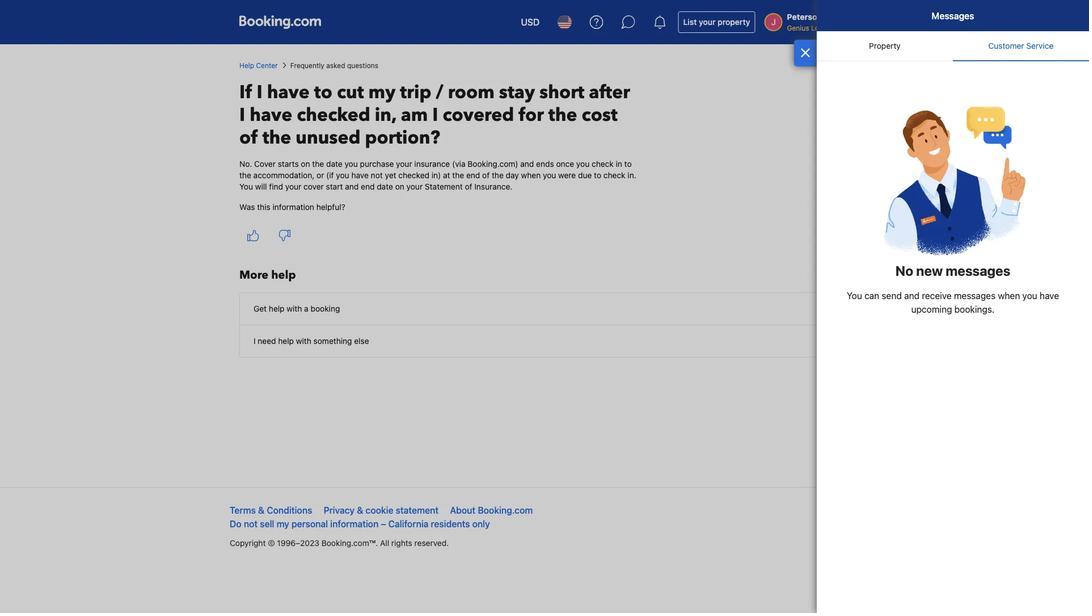 Task type: locate. For each thing, give the bounding box(es) containing it.
1 horizontal spatial end
[[467, 171, 480, 180]]

2 horizontal spatial of
[[483, 171, 490, 180]]

you up due
[[577, 159, 590, 169]]

about booking.com link
[[450, 505, 533, 516]]

my down conditions
[[277, 518, 289, 529]]

cover
[[304, 182, 324, 191]]

or
[[317, 171, 324, 180]]

your down accommodation,
[[285, 182, 302, 191]]

1 horizontal spatial not
[[371, 171, 383, 180]]

of
[[240, 125, 258, 150], [483, 171, 490, 180], [465, 182, 473, 191]]

2 vertical spatial of
[[465, 182, 473, 191]]

have up cover
[[250, 103, 292, 127]]

accommodation,
[[254, 171, 315, 180]]

yet
[[385, 171, 396, 180]]

of up no.
[[240, 125, 258, 150]]

not
[[371, 171, 383, 180], [244, 518, 258, 529]]

0 horizontal spatial checked
[[297, 103, 371, 127]]

you
[[240, 182, 253, 191]]

i inside button
[[254, 336, 256, 346]]

date
[[326, 159, 343, 169], [377, 182, 393, 191]]

1 horizontal spatial my
[[369, 80, 396, 105]]

information up 'booking.com™.'
[[330, 518, 379, 529]]

1 horizontal spatial of
[[465, 182, 473, 191]]

in.
[[628, 171, 637, 180]]

my for trip
[[369, 80, 396, 105]]

when
[[521, 171, 541, 180]]

0 vertical spatial information
[[273, 202, 314, 212]]

privacy
[[324, 505, 355, 516]]

the up starts
[[263, 125, 291, 150]]

the right for
[[549, 103, 578, 127]]

you down ends at the top of page
[[543, 171, 556, 180]]

date down "yet"
[[377, 182, 393, 191]]

1 vertical spatial check
[[604, 171, 626, 180]]

1 horizontal spatial date
[[377, 182, 393, 191]]

end down booking.com) at the left of page
[[467, 171, 480, 180]]

1 horizontal spatial to
[[594, 171, 602, 180]]

1 horizontal spatial checked
[[399, 171, 430, 180]]

check left in
[[592, 159, 614, 169]]

information
[[273, 202, 314, 212], [330, 518, 379, 529]]

room
[[448, 80, 495, 105]]

0 vertical spatial not
[[371, 171, 383, 180]]

of inside if i have to cut my trip / room stay short after i have checked in, am i covered for the cost of the unused portion?
[[240, 125, 258, 150]]

help center
[[240, 61, 278, 69]]

1 vertical spatial information
[[330, 518, 379, 529]]

information down find in the top of the page
[[273, 202, 314, 212]]

copyright
[[230, 538, 266, 548]]

1 horizontal spatial and
[[521, 159, 534, 169]]

1 vertical spatial not
[[244, 518, 258, 529]]

1 vertical spatial and
[[345, 182, 359, 191]]

copyright © 1996–2023 booking.com™. all rights reserved.
[[230, 538, 449, 548]]

have down purchase
[[352, 171, 369, 180]]

0 vertical spatial to
[[314, 80, 333, 105]]

check down in
[[604, 171, 626, 180]]

my inside if i have to cut my trip / room stay short after i have checked in, am i covered for the cost of the unused portion?
[[369, 80, 396, 105]]

0 horizontal spatial to
[[314, 80, 333, 105]]

on down "yet"
[[395, 182, 405, 191]]

0 horizontal spatial &
[[258, 505, 265, 516]]

1 horizontal spatial &
[[357, 505, 364, 516]]

©
[[268, 538, 275, 548]]

have down frequently
[[267, 80, 310, 105]]

help for get
[[269, 304, 285, 313]]

terms & conditions
[[230, 505, 312, 516]]

(via
[[452, 159, 466, 169]]

to inside if i have to cut my trip / room stay short after i have checked in, am i covered for the cost of the unused portion?
[[314, 80, 333, 105]]

of down (via
[[465, 182, 473, 191]]

checked
[[297, 103, 371, 127], [399, 171, 430, 180]]

with left a
[[287, 304, 302, 313]]

1 vertical spatial checked
[[399, 171, 430, 180]]

0 vertical spatial check
[[592, 159, 614, 169]]

you
[[345, 159, 358, 169], [577, 159, 590, 169], [336, 171, 349, 180], [543, 171, 556, 180]]

help right get
[[269, 304, 285, 313]]

1 horizontal spatial information
[[330, 518, 379, 529]]

0 vertical spatial and
[[521, 159, 534, 169]]

you right (if
[[336, 171, 349, 180]]

in)
[[432, 171, 441, 180]]

my inside about booking.com do not sell my personal information – california residents only
[[277, 518, 289, 529]]

and
[[521, 159, 534, 169], [345, 182, 359, 191]]

0 horizontal spatial not
[[244, 518, 258, 529]]

my
[[369, 80, 396, 105], [277, 518, 289, 529]]

1 vertical spatial end
[[361, 182, 375, 191]]

& for privacy
[[357, 505, 364, 516]]

to right due
[[594, 171, 602, 180]]

only
[[473, 518, 490, 529]]

checked down insurance
[[399, 171, 430, 180]]

the
[[549, 103, 578, 127], [263, 125, 291, 150], [312, 159, 324, 169], [240, 171, 251, 180], [453, 171, 464, 180], [492, 171, 504, 180]]

of down booking.com) at the left of page
[[483, 171, 490, 180]]

privacy & cookie statement
[[324, 505, 439, 516]]

have
[[267, 80, 310, 105], [250, 103, 292, 127], [352, 171, 369, 180]]

0 vertical spatial of
[[240, 125, 258, 150]]

insurance.
[[475, 182, 513, 191]]

1 vertical spatial my
[[277, 518, 289, 529]]

not right do
[[244, 518, 258, 529]]

2 & from the left
[[357, 505, 364, 516]]

my right cut
[[369, 80, 396, 105]]

covered
[[443, 103, 514, 127]]

0 vertical spatial help
[[271, 267, 296, 283]]

end
[[467, 171, 480, 180], [361, 182, 375, 191]]

0 vertical spatial date
[[326, 159, 343, 169]]

0 vertical spatial my
[[369, 80, 396, 105]]

property
[[718, 17, 751, 27]]

on right starts
[[301, 159, 310, 169]]

to
[[314, 80, 333, 105], [625, 159, 632, 169], [594, 171, 602, 180]]

frequently asked questions
[[290, 61, 379, 69]]

0 vertical spatial end
[[467, 171, 480, 180]]

1 horizontal spatial on
[[395, 182, 405, 191]]

sell
[[260, 518, 274, 529]]

end down purchase
[[361, 182, 375, 191]]

and up when
[[521, 159, 534, 169]]

not down purchase
[[371, 171, 383, 180]]

date up (if
[[326, 159, 343, 169]]

no.
[[240, 159, 252, 169]]

trip
[[400, 80, 432, 105]]

2 vertical spatial help
[[278, 336, 294, 346]]

help
[[240, 61, 254, 69]]

to right in
[[625, 159, 632, 169]]

you left purchase
[[345, 159, 358, 169]]

with
[[287, 304, 302, 313], [296, 336, 312, 346]]

about
[[450, 505, 476, 516]]

1
[[830, 24, 833, 32]]

more help
[[240, 267, 296, 283]]

1 vertical spatial with
[[296, 336, 312, 346]]

peterson
[[788, 12, 823, 22]]

help
[[271, 267, 296, 283], [269, 304, 285, 313], [278, 336, 294, 346]]

once
[[557, 159, 574, 169]]

close image
[[801, 48, 811, 57]]

0 vertical spatial checked
[[297, 103, 371, 127]]

& up the do not sell my personal information – california residents only link at the bottom of the page
[[357, 505, 364, 516]]

was
[[240, 202, 255, 212]]

unused
[[296, 125, 361, 150]]

0 horizontal spatial end
[[361, 182, 375, 191]]

insurance
[[415, 159, 450, 169]]

0 horizontal spatial on
[[301, 159, 310, 169]]

0 horizontal spatial my
[[277, 518, 289, 529]]

checked down frequently asked questions
[[297, 103, 371, 127]]

booking.com
[[478, 505, 533, 516]]

and right the start
[[345, 182, 359, 191]]

residents
[[431, 518, 470, 529]]

list your property
[[684, 17, 751, 27]]

2 horizontal spatial to
[[625, 159, 632, 169]]

1 & from the left
[[258, 505, 265, 516]]

short
[[540, 80, 585, 105]]

to left cut
[[314, 80, 333, 105]]

statement
[[425, 182, 463, 191]]

if
[[240, 80, 252, 105]]

0 horizontal spatial of
[[240, 125, 258, 150]]

help right the more
[[271, 267, 296, 283]]

1 vertical spatial help
[[269, 304, 285, 313]]

with left something
[[296, 336, 312, 346]]

genius
[[788, 24, 810, 32]]

cost
[[582, 103, 618, 127]]

on
[[301, 159, 310, 169], [395, 182, 405, 191]]

were
[[559, 171, 576, 180]]

i need help with something else
[[254, 336, 369, 346]]

my for personal
[[277, 518, 289, 529]]

& up the "sell"
[[258, 505, 265, 516]]

i
[[257, 80, 263, 105], [240, 103, 245, 127], [433, 103, 438, 127], [254, 336, 256, 346]]

need
[[258, 336, 276, 346]]

(if
[[326, 171, 334, 180]]

i left "need"
[[254, 336, 256, 346]]

0 vertical spatial with
[[287, 304, 302, 313]]

privacy & cookie statement link
[[324, 505, 439, 516]]

help right "need"
[[278, 336, 294, 346]]

1 vertical spatial of
[[483, 171, 490, 180]]



Task type: vqa. For each thing, say whether or not it's contained in the screenshot.
can't
no



Task type: describe. For each thing, give the bounding box(es) containing it.
not inside no. cover starts on the date you purchase your insurance (via booking.com) and ends once you check in to the accommodation, or (if you have not yet checked in) at the end of the day when you were due to check in. you will find your cover start and end date on your statement of insurance.
[[371, 171, 383, 180]]

have inside no. cover starts on the date you purchase your insurance (via booking.com) and ends once you check in to the accommodation, or (if you have not yet checked in) at the end of the day when you were due to check in. you will find your cover start and end date on your statement of insurance.
[[352, 171, 369, 180]]

/
[[436, 80, 444, 105]]

i right am
[[433, 103, 438, 127]]

conditions
[[267, 505, 312, 516]]

find
[[269, 182, 283, 191]]

this
[[257, 202, 271, 212]]

usd button
[[514, 9, 547, 36]]

due
[[578, 171, 592, 180]]

cookie
[[366, 505, 394, 516]]

in,
[[375, 103, 397, 127]]

after
[[589, 80, 631, 105]]

1 vertical spatial to
[[625, 159, 632, 169]]

helpful?
[[317, 202, 346, 212]]

statement
[[396, 505, 439, 516]]

your up "yet"
[[396, 159, 412, 169]]

i up no.
[[240, 103, 245, 127]]

checked inside if i have to cut my trip / room stay short after i have checked in, am i covered for the cost of the unused portion?
[[297, 103, 371, 127]]

help center button
[[240, 60, 278, 70]]

for
[[519, 103, 544, 127]]

at
[[443, 171, 450, 180]]

in
[[616, 159, 623, 169]]

ends
[[536, 159, 554, 169]]

0 vertical spatial on
[[301, 159, 310, 169]]

your down insurance
[[407, 182, 423, 191]]

else
[[354, 336, 369, 346]]

do not sell my personal information – california residents only link
[[230, 518, 490, 529]]

the up the insurance. at the top left of page
[[492, 171, 504, 180]]

a
[[304, 304, 309, 313]]

get
[[254, 304, 267, 313]]

frequently
[[290, 61, 325, 69]]

0 horizontal spatial information
[[273, 202, 314, 212]]

help for more
[[271, 267, 296, 283]]

james
[[825, 12, 850, 22]]

booking.com online hotel reservations image
[[240, 15, 321, 29]]

i right the if
[[257, 80, 263, 105]]

checked inside no. cover starts on the date you purchase your insurance (via booking.com) and ends once you check in to the accommodation, or (if you have not yet checked in) at the end of the day when you were due to check in. you will find your cover start and end date on your statement of insurance.
[[399, 171, 430, 180]]

questions
[[347, 61, 379, 69]]

rights
[[392, 538, 413, 548]]

portion?
[[365, 125, 440, 150]]

& for terms
[[258, 505, 265, 516]]

am
[[401, 103, 428, 127]]

list
[[684, 17, 697, 27]]

california
[[389, 518, 429, 529]]

your right list
[[699, 17, 716, 27]]

purchase
[[360, 159, 394, 169]]

not inside about booking.com do not sell my personal information – california residents only
[[244, 518, 258, 529]]

asked
[[326, 61, 345, 69]]

cover
[[254, 159, 276, 169]]

day
[[506, 171, 519, 180]]

terms & conditions link
[[230, 505, 312, 516]]

will
[[255, 182, 267, 191]]

starts
[[278, 159, 299, 169]]

reserved.
[[415, 538, 449, 548]]

0 horizontal spatial date
[[326, 159, 343, 169]]

2 vertical spatial to
[[594, 171, 602, 180]]

booking
[[311, 304, 340, 313]]

0 horizontal spatial and
[[345, 182, 359, 191]]

stay
[[499, 80, 535, 105]]

personal
[[292, 518, 328, 529]]

cut
[[337, 80, 364, 105]]

more
[[240, 267, 269, 283]]

the down no.
[[240, 171, 251, 180]]

do
[[230, 518, 242, 529]]

the down (via
[[453, 171, 464, 180]]

1 vertical spatial on
[[395, 182, 405, 191]]

start
[[326, 182, 343, 191]]

–
[[381, 518, 386, 529]]

get help with a booking button
[[240, 293, 850, 325]]

booking.com™.
[[322, 538, 378, 548]]

something
[[314, 336, 352, 346]]

if i have to cut my trip / room stay short after i have checked in, am i covered for the cost of the unused portion?
[[240, 80, 631, 150]]

no. cover starts on the date you purchase your insurance (via booking.com) and ends once you check in to the accommodation, or (if you have not yet checked in) at the end of the day when you were due to check in. you will find your cover start and end date on your statement of insurance.
[[240, 159, 637, 191]]

about booking.com do not sell my personal information – california residents only
[[230, 505, 533, 529]]

1 vertical spatial date
[[377, 182, 393, 191]]

terms
[[230, 505, 256, 516]]

get help with a booking
[[254, 304, 340, 313]]

1996–2023
[[277, 538, 320, 548]]

the up or
[[312, 159, 324, 169]]

booking.com)
[[468, 159, 519, 169]]

peterson james genius level 1
[[788, 12, 850, 32]]

information inside about booking.com do not sell my personal information – california residents only
[[330, 518, 379, 529]]

list your property link
[[679, 11, 756, 33]]



